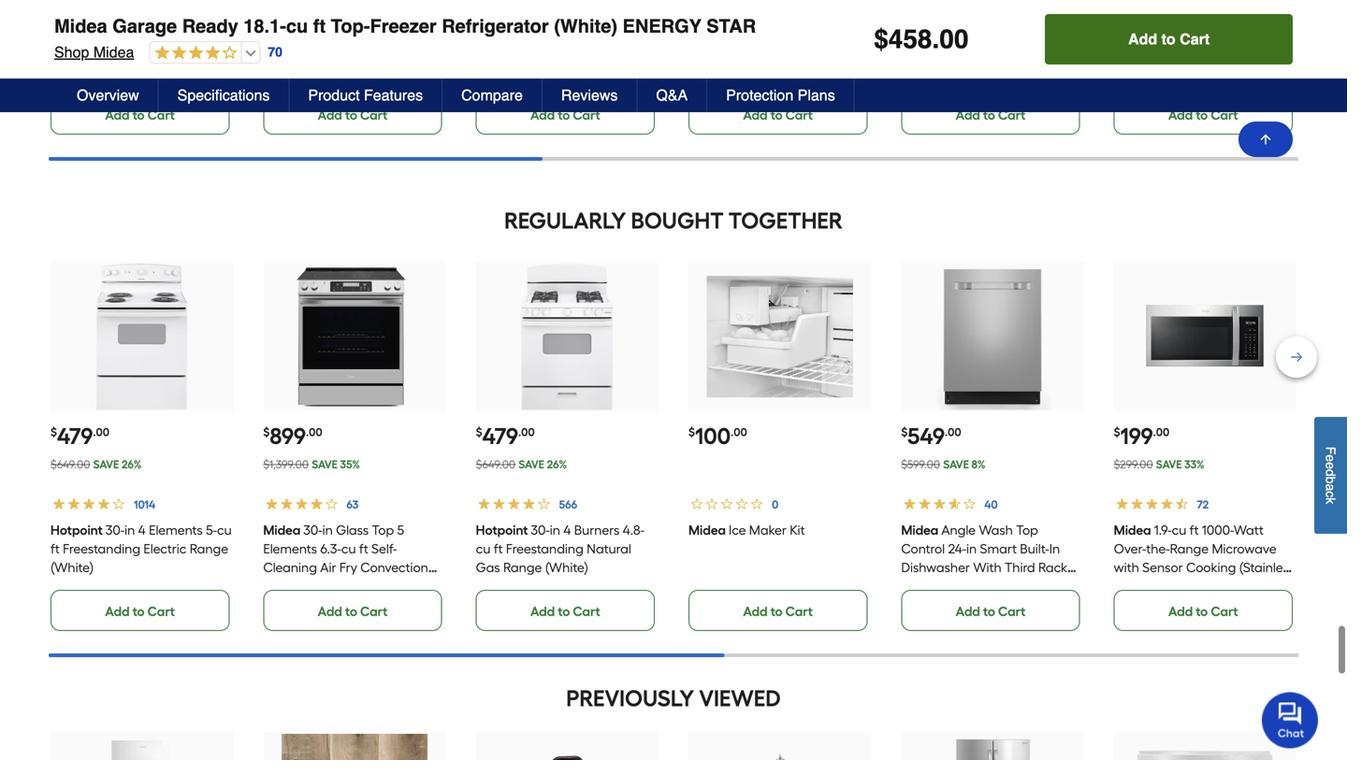 Task type: vqa. For each thing, say whether or not it's contained in the screenshot.
for to the left
no



Task type: describe. For each thing, give the bounding box(es) containing it.
garage-ready 18.3- cu ft top-freezer refrigerator (white)
[[689, 26, 865, 79]]

ft inside 1.9-cu ft 1000-watt over-the-range microwave with sensor cooking (stainless steel)
[[1190, 523, 1199, 539]]

add to cart inside '899' list item
[[318, 604, 388, 620]]

to inside 100 list item
[[771, 604, 783, 620]]

ice
[[729, 523, 746, 539]]

with
[[974, 560, 1002, 576]]

burners
[[574, 523, 620, 539]]

garage up 4.2 stars image
[[113, 15, 177, 37]]

midea inside '899' list item
[[263, 523, 301, 539]]

to inside button
[[1162, 30, 1176, 48]]

chat invite button image
[[1262, 692, 1320, 749]]

star,
[[1047, 579, 1081, 595]]

steel) inside angle wash top control 24-in smart built-in dishwasher with third rack (stainless steel) energy star, 45-dba
[[960, 579, 993, 595]]

previously viewed
[[566, 686, 781, 713]]

$ 899 .00
[[263, 423, 323, 450]]

air
[[320, 560, 336, 576]]

specifications button
[[159, 79, 290, 112]]

add to cart link for 199 list item on the right
[[1114, 591, 1293, 632]]

regularly bought together heading
[[49, 202, 1299, 240]]

in down "air"
[[331, 579, 341, 595]]

(stainless inside 1.9-cu ft 1000-watt over-the-range microwave with sensor cooking (stainless steel)
[[1240, 560, 1295, 576]]

star inside garage ready 18.1-cu ft top-freezer refrigerator (stainless steel) energy star
[[196, 63, 226, 79]]

ft inside 9.7-cu ft top-freezer refrigerator (white)
[[993, 26, 1002, 42]]

refrigerator inside 9.7-cu ft top-freezer refrigerator (white)
[[901, 45, 973, 61]]

sensor
[[1143, 560, 1184, 576]]

freezer inside garage-ready 18.3- cu ft top-freezer refrigerator (white)
[[745, 45, 788, 61]]

hotpoint 30-in 4 burners 4.8-cu ft freestanding natural gas range (white) image
[[494, 264, 641, 410]]

top- inside the "9.7-cu ft top-freezer refrigerator (black)"
[[1218, 26, 1244, 42]]

product features button
[[290, 79, 443, 112]]

add to cart link for 1st list item from the right
[[1114, 94, 1293, 135]]

add for fifth list item from right
[[318, 107, 342, 123]]

lg
[[476, 26, 493, 42]]

frigidaire
[[689, 26, 745, 42]]

steel) inside garage ready 18.1-cu ft top-freezer refrigerator (stainless steel) energy star
[[109, 63, 142, 79]]

add to cart inside 199 list item
[[1169, 604, 1239, 620]]

$ 479 .00 for 30-in 4 burners 4.8- cu ft freestanding natural gas range (white)
[[476, 423, 535, 450]]

26% for burners
[[547, 458, 567, 472]]

9.7-cu ft top-freezer refrigerator (black)
[[1114, 26, 1287, 61]]

18.3-
[[839, 26, 865, 42]]

cart inside button
[[1180, 30, 1210, 48]]

hotpoint 30-in 4 elements 5-cu ft freestanding electric range (white) image
[[69, 264, 215, 410]]

(white) inside 30-in 4 burners 4.8- cu ft freestanding natural gas range (white)
[[545, 560, 589, 576]]

refrigerator inside the "9.7-cu ft top-freezer refrigerator (black)"
[[1114, 45, 1185, 61]]

midea 29.3-cu ft smart french door refrigerator with dual ice maker (stainless steel) energy star image
[[920, 735, 1066, 761]]

add to cart link for 100 list item
[[689, 591, 868, 632]]

cleaning
[[263, 560, 317, 576]]

cali longboards seaboard oak 20-mil x 9-in w x 70-in l waterproof and water resistant interlocking luxury vinyl plank flooring (26.62-sq ft/ carton) image
[[282, 735, 428, 761]]

to inside 199 list item
[[1196, 604, 1208, 620]]

$649.00 save 26% for 30-in 4 elements 5-cu ft freestanding electric range (white)
[[51, 458, 142, 472]]

oven
[[263, 579, 295, 595]]

add inside button
[[1129, 30, 1158, 48]]

regularly
[[505, 207, 626, 235]]

4.8-
[[623, 523, 645, 539]]

top inside angle wash top control 24-in smart built-in dishwasher with third rack (stainless steel) energy star, 45-dba
[[1016, 523, 1039, 539]]

9.7- for (white)
[[957, 26, 975, 42]]

cart for 549 list item
[[999, 604, 1026, 620]]

(black) inside the garage ready 18.1-cu ft top-freezer refrigerator (black) energy star
[[263, 63, 303, 79]]

garage ready 18.1-cu ft top-freezer refrigerator (stainless steel) energy star
[[51, 26, 231, 79]]

cu inside garage ready 18.1-cu ft top-freezer refrigerator (stainless steel) energy star
[[204, 26, 218, 42]]

over-
[[1114, 542, 1147, 557]]

top- inside the 20.2-cu ft top-freezer refrigerator (white) energy star
[[555, 26, 581, 42]]

top- inside the garage ready 18.1-cu ft top-freezer refrigerator (black) energy star
[[263, 45, 290, 61]]

$299.00 save 33%
[[1114, 458, 1205, 472]]

$599.00
[[901, 458, 940, 472]]

cart for 1st 479 "list item" from left
[[148, 604, 175, 620]]

add for 1st 479 "list item" from the right
[[531, 604, 555, 620]]

q&a
[[656, 87, 688, 104]]

craftsman portable 20.5-in ball-bearing 3-drawer red steel lockable tool box image
[[494, 735, 641, 761]]

range inside 1.9-cu ft 1000-watt over-the-range microwave with sensor cooking (stainless steel)
[[1170, 542, 1209, 557]]

f e e d b a c k button
[[1315, 417, 1348, 534]]

(white) inside 30-in 4 elements 5-cu ft freestanding electric range (white)
[[51, 560, 94, 576]]

fry
[[340, 560, 357, 576]]

ft inside garage-ready 18.3- cu ft top-freezer refrigerator (white)
[[707, 45, 716, 61]]

add for list item containing frigidaire
[[743, 107, 768, 123]]

33%
[[1185, 458, 1205, 472]]

compare button
[[443, 79, 543, 112]]

6 list item from the left
[[1114, 0, 1297, 135]]

compare
[[461, 87, 523, 104]]

to inside 549 list item
[[983, 604, 996, 620]]

cooking
[[1187, 560, 1237, 576]]

range inside 30-in 4 elements 5-cu ft freestanding electric range (white)
[[190, 542, 228, 557]]

4 for burners
[[564, 523, 571, 539]]

list item containing frigidaire
[[689, 0, 872, 135]]

electric inside 30-in 4 elements 5-cu ft freestanding electric range (white)
[[144, 542, 187, 557]]

refrigerator inside garage ready 18.1-cu ft top-freezer refrigerator (stainless steel) energy star
[[123, 45, 194, 61]]

add for 1st 479 "list item" from left
[[105, 604, 130, 620]]

save for burners
[[519, 458, 545, 472]]

freestanding for (white)
[[63, 542, 140, 557]]

.00 for angle wash top control 24-in smart built-in dishwasher with third rack (stainless steel) energy star, 45-dba
[[945, 426, 962, 440]]

$649.00 save 26% for 30-in 4 burners 4.8- cu ft freestanding natural gas range (white)
[[476, 458, 567, 472]]

add to cart inside 549 list item
[[956, 604, 1026, 620]]

ft inside garage ready 18.1-cu ft top-freezer refrigerator (stainless steel) energy star
[[222, 26, 231, 42]]

elements inside 30-in glass top 5 elements 6.3-cu ft self- cleaning air fry convection oven slide-in smart electric range (stainless steel)
[[263, 542, 317, 557]]

protection plans button
[[708, 79, 855, 112]]

specifications
[[178, 87, 270, 104]]

natural
[[587, 542, 632, 557]]

cart for list item containing frigidaire
[[786, 107, 813, 123]]

elements inside 30-in 4 elements 5-cu ft freestanding electric range (white)
[[149, 523, 203, 539]]

bought
[[631, 207, 724, 235]]

midea garage ready 18.1-cu ft top-freezer refrigerator (white) energy star
[[54, 15, 756, 37]]

cart for 1st 479 "list item" from the right
[[573, 604, 600, 620]]

2 e from the top
[[1324, 462, 1339, 470]]

4.2 stars image
[[150, 45, 237, 62]]

ft inside 30-in 4 elements 5-cu ft freestanding electric range (white)
[[51, 542, 60, 557]]

maker
[[749, 523, 787, 539]]

previously
[[566, 686, 695, 713]]

$649.00 for 30-in 4 burners 4.8- cu ft freestanding natural gas range (white)
[[476, 458, 516, 472]]

30- for range
[[531, 523, 550, 539]]

refrigerator inside the 20.2-cu ft top-freezer refrigerator (white) energy star
[[476, 45, 547, 61]]

arrow up image
[[1259, 132, 1274, 147]]

$ for 1.9-cu ft 1000-watt over-the-range microwave with sensor cooking (stainless steel)
[[1114, 426, 1121, 440]]

30- for (white)
[[106, 523, 125, 539]]

with
[[1114, 560, 1140, 576]]

add to cart link for fifth list item from right
[[263, 94, 442, 135]]

ready for garage ready 18.1-cu ft top-freezer refrigerator (stainless steel) energy star
[[140, 26, 178, 42]]

top- inside 9.7-cu ft top-freezer refrigerator (white)
[[1005, 26, 1031, 42]]

hotpoint for 30-in 4 burners 4.8- cu ft freestanding natural gas range (white)
[[476, 523, 528, 539]]

479 for 30-in 4 elements 5-cu ft freestanding electric range (white)
[[57, 423, 93, 450]]

cu inside 9.7-cu ft top-freezer refrigerator (white)
[[975, 26, 990, 42]]

549
[[908, 423, 945, 450]]

(stainless inside angle wash top control 24-in smart built-in dishwasher with third rack (stainless steel) energy star, 45-dba
[[901, 579, 957, 595]]

electric inside 30-in glass top 5 elements 6.3-cu ft self- cleaning air fry convection oven slide-in smart electric range (stainless steel)
[[384, 579, 427, 595]]

add for 6th list item from the right
[[105, 107, 130, 123]]

899
[[270, 423, 306, 450]]

add to cart link for 1st 479 "list item" from the right
[[476, 591, 655, 632]]

cu inside the "9.7-cu ft top-freezer refrigerator (black)"
[[1188, 26, 1202, 42]]

garage for (stainless
[[91, 26, 137, 42]]

freezer inside 9.7-cu ft top-freezer refrigerator (white)
[[1031, 26, 1074, 42]]

1000-
[[1202, 523, 1234, 539]]

shop midea
[[54, 44, 134, 61]]

.00 for 30-in glass top 5 elements 6.3-cu ft self- cleaning air fry convection oven slide-in smart electric range (stainless steel)
[[306, 426, 323, 440]]

add to cart inside add to cart button
[[1129, 30, 1210, 48]]

star up protection
[[707, 15, 756, 37]]

ft inside 30-in 4 burners 4.8- cu ft freestanding natural gas range (white)
[[494, 542, 503, 557]]

4 for elements
[[138, 523, 146, 539]]

18.1- for garage ready 18.1-cu ft top-freezer refrigerator (stainless steel) energy star
[[181, 26, 204, 42]]

midea inside 100 list item
[[689, 523, 726, 539]]

reviews button
[[543, 79, 638, 112]]

q&a button
[[638, 79, 708, 112]]

to inside '899' list item
[[345, 604, 357, 620]]

ft inside 30-in glass top 5 elements 6.3-cu ft self- cleaning air fry convection oven slide-in smart electric range (stainless steel)
[[359, 542, 368, 557]]

steel) inside 1.9-cu ft 1000-watt over-the-range microwave with sensor cooking (stainless steel)
[[1114, 579, 1147, 595]]

24-
[[948, 542, 967, 557]]

garage ready 18.1-cu ft top-freezer refrigerator (black) energy star
[[263, 26, 444, 79]]

$299.00
[[1114, 458, 1154, 472]]

100
[[695, 423, 731, 450]]

b
[[1324, 477, 1339, 484]]

self-
[[372, 542, 397, 557]]

protection plans
[[726, 87, 835, 104]]

in for electric
[[125, 523, 135, 539]]

smart inside angle wash top control 24-in smart built-in dishwasher with third rack (stainless steel) energy star, 45-dba
[[980, 542, 1017, 557]]

dishwasher
[[901, 560, 970, 576]]

458
[[889, 24, 933, 54]]

ft inside the "9.7-cu ft top-freezer refrigerator (black)"
[[1205, 26, 1215, 42]]

a
[[1324, 484, 1339, 491]]

add for list item containing lg
[[531, 107, 555, 123]]

add for 199 list item on the right
[[1169, 604, 1193, 620]]

steel) inside 30-in glass top 5 elements 6.3-cu ft self- cleaning air fry convection oven slide-in smart electric range (stainless steel)
[[364, 598, 396, 614]]

cu inside the 20.2-cu ft top-freezer refrigerator (white) energy star
[[525, 26, 539, 42]]

previously viewed heading
[[49, 681, 1299, 718]]

plans
[[798, 87, 835, 104]]

9.7-cu ft top-freezer refrigerator (white)
[[901, 26, 1074, 61]]

garage for (black)
[[304, 26, 350, 42]]

(stainless inside garage ready 18.1-cu ft top-freezer refrigerator (stainless steel) energy star
[[51, 63, 106, 79]]

cu inside 30-in glass top 5 elements 6.3-cu ft self- cleaning air fry convection oven slide-in smart electric range (stainless steel)
[[341, 542, 356, 557]]

add for '899' list item
[[318, 604, 342, 620]]

midea inside 199 list item
[[1114, 523, 1152, 539]]

midea inside 549 list item
[[901, 523, 939, 539]]

199 list item
[[1114, 262, 1297, 632]]

midea garage ready 18.1-cu ft top-freezer refrigerator (white) energy star image
[[69, 735, 215, 761]]

midea angle wash top control 24-in smart built-in dishwasher with third rack (stainless steel) energy star, 45-dba image
[[920, 264, 1066, 410]]

freezer inside the 20.2-cu ft top-freezer refrigerator (white) energy star
[[581, 26, 624, 42]]

.00 inside '$ 100 .00'
[[731, 426, 748, 440]]

5 list item from the left
[[901, 0, 1084, 135]]

the-
[[1147, 542, 1170, 557]]

add to cart inside 100 list item
[[743, 604, 813, 620]]



Task type: locate. For each thing, give the bounding box(es) containing it.
elements up cleaning
[[263, 542, 317, 557]]

e
[[1324, 455, 1339, 462], [1324, 462, 1339, 470]]

energy up product
[[306, 63, 354, 79]]

electric
[[144, 542, 187, 557], [384, 579, 427, 595]]

star up compare
[[476, 63, 506, 79]]

$1,399.00 save 35%
[[263, 458, 360, 472]]

00
[[940, 24, 969, 54]]

2 479 from the left
[[483, 423, 518, 450]]

$ inside '$ 100 .00'
[[689, 426, 695, 440]]

freezer inside the garage ready 18.1-cu ft top-freezer refrigerator (black) energy star
[[290, 45, 333, 61]]

garage up product
[[304, 26, 350, 42]]

add to cart link down fry
[[263, 591, 442, 632]]

30-in 4 elements 5-cu ft freestanding electric range (white)
[[51, 523, 232, 576]]

ge 7.5-ft claremont pine pre-lit slim artificial christmas tree with led lights image
[[707, 735, 853, 761]]

celiera 35gwx single zone 12000-btu 16.6 seer ductless mini split air conditioner and heater with 25-ft installation kit image
[[1133, 735, 1279, 761]]

d
[[1324, 470, 1339, 477]]

.00 inside $ 199 .00
[[1154, 426, 1170, 440]]

in
[[125, 523, 135, 539], [322, 523, 333, 539], [550, 523, 561, 539], [967, 542, 977, 557], [331, 579, 341, 595]]

list item
[[51, 0, 233, 135], [263, 0, 446, 135], [476, 0, 659, 135], [689, 0, 872, 135], [901, 0, 1084, 135], [1114, 0, 1297, 135]]

479
[[57, 423, 93, 450], [483, 423, 518, 450]]

cart
[[1180, 30, 1210, 48], [148, 107, 175, 123], [360, 107, 388, 123], [573, 107, 600, 123], [786, 107, 813, 123], [999, 107, 1026, 123], [1211, 107, 1239, 123], [148, 604, 175, 620], [360, 604, 388, 620], [573, 604, 600, 620], [786, 604, 813, 620], [999, 604, 1026, 620], [1211, 604, 1239, 620]]

1.9-cu ft 1000-watt over-the-range microwave with sensor cooking (stainless steel)
[[1114, 523, 1295, 595]]

26% up 30-in 4 elements 5-cu ft freestanding electric range (white)
[[122, 458, 142, 472]]

cart for fifth list item from left
[[999, 107, 1026, 123]]

f e e d b a c k
[[1324, 447, 1339, 504]]

f
[[1324, 447, 1339, 455]]

1 horizontal spatial 30-
[[304, 523, 323, 539]]

35%
[[340, 458, 360, 472]]

$ for 30-in 4 elements 5-cu ft freestanding electric range (white)
[[51, 426, 57, 440]]

70
[[268, 45, 283, 60]]

save left 35%
[[312, 458, 338, 472]]

range up cooking
[[1170, 542, 1209, 557]]

1 horizontal spatial 479 list item
[[476, 262, 659, 632]]

479 for 30-in 4 burners 4.8- cu ft freestanding natural gas range (white)
[[483, 423, 518, 450]]

overview
[[77, 87, 139, 104]]

rack
[[1039, 560, 1068, 576]]

0 horizontal spatial 479
[[57, 423, 93, 450]]

2 horizontal spatial 18.1-
[[394, 26, 417, 42]]

.
[[933, 24, 940, 54]]

1 .00 from the left
[[93, 426, 109, 440]]

add to cart link down with
[[901, 591, 1081, 632]]

ready for garage ready 18.1-cu ft top-freezer refrigerator (black) energy star
[[353, 26, 391, 42]]

range down 5-
[[190, 542, 228, 557]]

(white)
[[554, 15, 618, 37], [550, 45, 593, 61], [976, 45, 1019, 61], [689, 63, 732, 79], [51, 560, 94, 576], [545, 560, 589, 576]]

ready inside the garage ready 18.1-cu ft top-freezer refrigerator (black) energy star
[[353, 26, 391, 42]]

range right gas
[[503, 560, 542, 576]]

1 horizontal spatial 4
[[564, 523, 571, 539]]

$ inside "$ 899 .00"
[[263, 426, 270, 440]]

smart down wash
[[980, 542, 1017, 557]]

1 horizontal spatial electric
[[384, 579, 427, 595]]

add to cart link down garage ready 18.1-cu ft top-freezer refrigerator (stainless steel) energy star on the left top
[[51, 94, 230, 135]]

1 30- from the left
[[106, 523, 125, 539]]

product features
[[308, 87, 423, 104]]

1 $ 479 .00 from the left
[[51, 423, 109, 450]]

midea 1.9-cu ft 1000-watt over-the-range microwave with sensor cooking (stainless steel) image
[[1133, 264, 1279, 410]]

midea 30-in glass top 5 elements 6.3-cu ft self-cleaning air fry convection oven slide-in smart electric range (stainless steel) image
[[282, 264, 428, 410]]

add to cart link for '899' list item
[[263, 591, 442, 632]]

1 $649.00 from the left
[[51, 458, 90, 472]]

glass
[[336, 523, 369, 539]]

2 $649.00 from the left
[[476, 458, 516, 472]]

899 list item
[[263, 262, 446, 632]]

convection
[[361, 560, 428, 576]]

8%
[[972, 458, 986, 472]]

26% for elements
[[122, 458, 142, 472]]

$649.00
[[51, 458, 90, 472], [476, 458, 516, 472]]

add to cart link down cooking
[[1114, 591, 1293, 632]]

$ for 30-in glass top 5 elements 6.3-cu ft self- cleaning air fry convection oven slide-in smart electric range (stainless steel)
[[263, 426, 270, 440]]

1 4 from the left
[[138, 523, 146, 539]]

add to cart link for 6th list item from the right
[[51, 94, 230, 135]]

1 horizontal spatial 9.7-
[[1169, 26, 1188, 42]]

star down 4.2 stars image
[[196, 63, 226, 79]]

18.1- up "70"
[[244, 15, 286, 37]]

0 horizontal spatial electric
[[144, 542, 187, 557]]

energy inside the 20.2-cu ft top-freezer refrigerator (white) energy star
[[597, 45, 645, 61]]

add to cart link inside 100 list item
[[689, 591, 868, 632]]

save up 30-in 4 elements 5-cu ft freestanding electric range (white)
[[93, 458, 119, 472]]

e up "b"
[[1324, 462, 1339, 470]]

0 vertical spatial (black)
[[1189, 45, 1228, 61]]

4 list item from the left
[[689, 0, 872, 135]]

k
[[1324, 498, 1339, 504]]

4 inside 30-in 4 elements 5-cu ft freestanding electric range (white)
[[138, 523, 146, 539]]

26% up 30-in 4 burners 4.8- cu ft freestanding natural gas range (white)
[[547, 458, 567, 472]]

add to cart link for 549 list item
[[901, 591, 1081, 632]]

9.7- for (black)
[[1169, 26, 1188, 42]]

add to cart link
[[51, 94, 230, 135], [263, 94, 442, 135], [476, 94, 655, 135], [689, 94, 868, 135], [901, 94, 1081, 135], [1114, 94, 1293, 135], [51, 591, 230, 632], [263, 591, 442, 632], [476, 591, 655, 632], [689, 591, 868, 632], [901, 591, 1081, 632], [1114, 591, 1293, 632]]

.00 for 30-in 4 burners 4.8- cu ft freestanding natural gas range (white)
[[518, 426, 535, 440]]

.00 for 30-in 4 elements 5-cu ft freestanding electric range (white)
[[93, 426, 109, 440]]

.00 inside "$ 899 .00"
[[306, 426, 323, 440]]

1 horizontal spatial $ 479 .00
[[476, 423, 535, 450]]

in up 6.3-
[[322, 523, 333, 539]]

range inside 30-in 4 burners 4.8- cu ft freestanding natural gas range (white)
[[503, 560, 542, 576]]

list item containing lg
[[476, 0, 659, 135]]

3 save from the left
[[519, 458, 545, 472]]

elements
[[149, 523, 203, 539], [263, 542, 317, 557]]

0 vertical spatial smart
[[980, 542, 1017, 557]]

garage
[[113, 15, 177, 37], [91, 26, 137, 42], [304, 26, 350, 42]]

star up product features at the left top of the page
[[358, 63, 388, 79]]

cu inside 1.9-cu ft 1000-watt over-the-range microwave with sensor cooking (stainless steel)
[[1172, 523, 1187, 539]]

add inside 100 list item
[[743, 604, 768, 620]]

1 horizontal spatial elements
[[263, 542, 317, 557]]

0 horizontal spatial $649.00
[[51, 458, 90, 472]]

add for 1st list item from the right
[[1169, 107, 1193, 123]]

2 30- from the left
[[304, 523, 323, 539]]

4 left burners
[[564, 523, 571, 539]]

built-
[[1020, 542, 1050, 557]]

2 26% from the left
[[547, 458, 567, 472]]

2 9.7- from the left
[[1169, 26, 1188, 42]]

add to cart link down the garage ready 18.1-cu ft top-freezer refrigerator (black) energy star
[[263, 94, 442, 135]]

1 vertical spatial smart
[[344, 579, 381, 595]]

(white) inside garage-ready 18.3- cu ft top-freezer refrigerator (white)
[[689, 63, 732, 79]]

kit
[[790, 523, 805, 539]]

save inside 549 list item
[[943, 458, 969, 472]]

30-in glass top 5 elements 6.3-cu ft self- cleaning air fry convection oven slide-in smart electric range (stainless steel)
[[263, 523, 428, 614]]

in left burners
[[550, 523, 561, 539]]

save
[[93, 458, 119, 472], [312, 458, 338, 472], [519, 458, 545, 472], [943, 458, 969, 472], [1157, 458, 1182, 472]]

1 horizontal spatial top
[[1016, 523, 1039, 539]]

199
[[1121, 423, 1154, 450]]

0 horizontal spatial smart
[[344, 579, 381, 595]]

save for top
[[312, 458, 338, 472]]

star
[[707, 15, 756, 37], [196, 63, 226, 79], [358, 63, 388, 79], [476, 63, 506, 79]]

0 horizontal spatial elements
[[149, 523, 203, 539]]

$ inside $ 549 .00
[[901, 426, 908, 440]]

2 save from the left
[[312, 458, 338, 472]]

1 9.7- from the left
[[957, 26, 975, 42]]

microwave
[[1212, 542, 1277, 557]]

.00 for 1.9-cu ft 1000-watt over-the-range microwave with sensor cooking (stainless steel)
[[1154, 426, 1170, 440]]

.00 inside $ 549 .00
[[945, 426, 962, 440]]

save for control
[[943, 458, 969, 472]]

smart
[[980, 542, 1017, 557], [344, 579, 381, 595]]

549 list item
[[901, 262, 1084, 632]]

add to cart link down 9.7-cu ft top-freezer refrigerator (white)
[[901, 94, 1081, 135]]

1 horizontal spatial (black)
[[1189, 45, 1228, 61]]

cart inside 199 list item
[[1211, 604, 1239, 620]]

5 .00 from the left
[[945, 426, 962, 440]]

add inside 549 list item
[[956, 604, 981, 620]]

midea ice maker kit
[[689, 523, 805, 539]]

4 left 5-
[[138, 523, 146, 539]]

2 horizontal spatial 30-
[[531, 523, 550, 539]]

(stainless inside 30-in glass top 5 elements 6.3-cu ft self- cleaning air fry convection oven slide-in smart electric range (stainless steel)
[[305, 598, 361, 614]]

18.1- for garage ready 18.1-cu ft top-freezer refrigerator (black) energy star
[[394, 26, 417, 42]]

0 horizontal spatial 30-
[[106, 523, 125, 539]]

cu inside 30-in 4 burners 4.8- cu ft freestanding natural gas range (white)
[[476, 542, 491, 557]]

in inside angle wash top control 24-in smart built-in dishwasher with third rack (stainless steel) energy star, 45-dba
[[967, 542, 977, 557]]

in left 5-
[[125, 523, 135, 539]]

add to cart link down the "9.7-cu ft top-freezer refrigerator (black)"
[[1114, 94, 1293, 135]]

add for 100 list item
[[743, 604, 768, 620]]

energy inside angle wash top control 24-in smart built-in dishwasher with third rack (stainless steel) energy star, 45-dba
[[996, 579, 1044, 595]]

1 horizontal spatial 18.1-
[[244, 15, 286, 37]]

freestanding
[[63, 542, 140, 557], [506, 542, 584, 557]]

$ 479 .00
[[51, 423, 109, 450], [476, 423, 535, 450]]

1 vertical spatial electric
[[384, 579, 427, 595]]

c
[[1324, 491, 1339, 498]]

dba
[[920, 598, 944, 614]]

2 479 list item from the left
[[476, 262, 659, 632]]

ready inside garage-ready 18.3- cu ft top-freezer refrigerator (white)
[[798, 26, 836, 42]]

0 horizontal spatial $649.00 save 26%
[[51, 458, 142, 472]]

1 top from the left
[[372, 523, 394, 539]]

regularly bought together
[[505, 207, 843, 235]]

top- inside garage ready 18.1-cu ft top-freezer refrigerator (stainless steel) energy star
[[51, 45, 77, 61]]

ft inside the garage ready 18.1-cu ft top-freezer refrigerator (black) energy star
[[434, 26, 444, 42]]

(white) inside 9.7-cu ft top-freezer refrigerator (white)
[[976, 45, 1019, 61]]

$ for angle wash top control 24-in smart built-in dishwasher with third rack (stainless steel) energy star, 45-dba
[[901, 426, 908, 440]]

2 freestanding from the left
[[506, 542, 584, 557]]

$
[[874, 24, 889, 54], [51, 426, 57, 440], [263, 426, 270, 440], [476, 426, 483, 440], [689, 426, 695, 440], [901, 426, 908, 440], [1114, 426, 1121, 440]]

(white) inside the 20.2-cu ft top-freezer refrigerator (white) energy star
[[550, 45, 593, 61]]

smart down fry
[[344, 579, 381, 595]]

third
[[1005, 560, 1036, 576]]

top- inside garage-ready 18.3- cu ft top-freezer refrigerator (white)
[[719, 45, 745, 61]]

1 horizontal spatial 26%
[[547, 458, 567, 472]]

save for elements
[[93, 458, 119, 472]]

energy up reviews button
[[597, 45, 645, 61]]

top left 5
[[372, 523, 394, 539]]

cart inside '899' list item
[[360, 604, 388, 620]]

watt
[[1234, 523, 1264, 539]]

garage inside the garage ready 18.1-cu ft top-freezer refrigerator (black) energy star
[[304, 26, 350, 42]]

0 horizontal spatial 4
[[138, 523, 146, 539]]

ft
[[313, 15, 326, 37], [222, 26, 231, 42], [434, 26, 444, 42], [543, 26, 552, 42], [993, 26, 1002, 42], [1205, 26, 1215, 42], [707, 45, 716, 61], [1190, 523, 1199, 539], [51, 542, 60, 557], [359, 542, 368, 557], [494, 542, 503, 557]]

$1,399.00
[[263, 458, 309, 472]]

refrigerator inside the garage ready 18.1-cu ft top-freezer refrigerator (black) energy star
[[336, 45, 407, 61]]

1 save from the left
[[93, 458, 119, 472]]

$649.00 for 30-in 4 elements 5-cu ft freestanding electric range (white)
[[51, 458, 90, 472]]

(stainless down shop
[[51, 63, 106, 79]]

cart for list item containing lg
[[573, 107, 600, 123]]

$ 549 .00
[[901, 423, 962, 450]]

cu inside garage-ready 18.3- cu ft top-freezer refrigerator (white)
[[689, 45, 703, 61]]

add inside '899' list item
[[318, 604, 342, 620]]

midea ice maker kit image
[[707, 264, 853, 410]]

$ for 30-in 4 burners 4.8- cu ft freestanding natural gas range (white)
[[476, 426, 483, 440]]

100 list item
[[689, 262, 872, 632]]

energy up the q&a
[[623, 15, 702, 37]]

6.3-
[[320, 542, 341, 557]]

1 horizontal spatial smart
[[980, 542, 1017, 557]]

2 4 from the left
[[564, 523, 571, 539]]

ready inside garage ready 18.1-cu ft top-freezer refrigerator (stainless steel) energy star
[[140, 26, 178, 42]]

4 save from the left
[[943, 458, 969, 472]]

protection
[[726, 87, 794, 104]]

18.1- up 4.2 stars image
[[181, 26, 204, 42]]

cu inside the garage ready 18.1-cu ft top-freezer refrigerator (black) energy star
[[417, 26, 431, 42]]

hotpoint for 9.7-cu ft top-freezer refrigerator (white)
[[901, 26, 954, 42]]

0 vertical spatial elements
[[149, 523, 203, 539]]

viewed
[[699, 686, 781, 713]]

(stainless down microwave
[[1240, 560, 1295, 576]]

2 list item from the left
[[263, 0, 446, 135]]

in down 'angle'
[[967, 542, 977, 557]]

freezer inside the "9.7-cu ft top-freezer refrigerator (black)"
[[1244, 26, 1287, 42]]

18.1- up features on the top left
[[394, 26, 417, 42]]

(stainless
[[51, 63, 106, 79], [1240, 560, 1295, 576], [901, 579, 957, 595], [305, 598, 361, 614]]

add for fifth list item from left
[[956, 107, 981, 123]]

smart inside 30-in glass top 5 elements 6.3-cu ft self- cleaning air fry convection oven slide-in smart electric range (stainless steel)
[[344, 579, 381, 595]]

add to cart link inside 199 list item
[[1114, 591, 1293, 632]]

add for 549 list item
[[956, 604, 981, 620]]

together
[[729, 207, 843, 235]]

1 e from the top
[[1324, 455, 1339, 462]]

26%
[[122, 458, 142, 472], [547, 458, 567, 472]]

1 vertical spatial (black)
[[263, 63, 303, 79]]

$ 100 .00
[[689, 423, 748, 450]]

save inside '899' list item
[[312, 458, 338, 472]]

range inside 30-in glass top 5 elements 6.3-cu ft self- cleaning air fry convection oven slide-in smart electric range (stainless steel)
[[263, 598, 302, 614]]

1 479 from the left
[[57, 423, 93, 450]]

0 horizontal spatial top
[[372, 523, 394, 539]]

1 479 list item from the left
[[51, 262, 233, 632]]

add to cart link down garage-ready 18.3- cu ft top-freezer refrigerator (white)
[[689, 94, 868, 135]]

cart for '899' list item
[[360, 604, 388, 620]]

(black) inside the "9.7-cu ft top-freezer refrigerator (black)"
[[1189, 45, 1228, 61]]

3 list item from the left
[[476, 0, 659, 135]]

2 $649.00 save 26% from the left
[[476, 458, 567, 472]]

save inside 199 list item
[[1157, 458, 1182, 472]]

$ 199 .00
[[1114, 423, 1170, 450]]

0 horizontal spatial 26%
[[122, 458, 142, 472]]

0 horizontal spatial freestanding
[[63, 542, 140, 557]]

0 horizontal spatial $ 479 .00
[[51, 423, 109, 450]]

2 top from the left
[[1016, 523, 1039, 539]]

top inside 30-in glass top 5 elements 6.3-cu ft self- cleaning air fry convection oven slide-in smart electric range (stainless steel)
[[372, 523, 394, 539]]

save left 33%
[[1157, 458, 1182, 472]]

add to cart
[[1129, 30, 1210, 48], [105, 107, 175, 123], [318, 107, 388, 123], [531, 107, 600, 123], [743, 107, 813, 123], [956, 107, 1026, 123], [1169, 107, 1239, 123], [105, 604, 175, 620], [318, 604, 388, 620], [531, 604, 600, 620], [743, 604, 813, 620], [956, 604, 1026, 620], [1169, 604, 1239, 620]]

hotpoint for 30-in 4 elements 5-cu ft freestanding electric range (white)
[[51, 523, 103, 539]]

angle
[[942, 523, 976, 539]]

freestanding for range
[[506, 542, 584, 557]]

ready
[[182, 15, 238, 37], [140, 26, 178, 42], [353, 26, 391, 42], [798, 26, 836, 42]]

18.1- inside garage ready 18.1-cu ft top-freezer refrigerator (stainless steel) energy star
[[181, 26, 204, 42]]

1 26% from the left
[[122, 458, 142, 472]]

in for ft
[[322, 523, 333, 539]]

energy down third at the right of the page
[[996, 579, 1044, 595]]

cu inside 30-in 4 elements 5-cu ft freestanding electric range (white)
[[217, 523, 232, 539]]

cart for 1st list item from the right
[[1211, 107, 1239, 123]]

hotpoint
[[901, 26, 954, 42], [1114, 26, 1166, 42], [51, 523, 103, 539], [476, 523, 528, 539]]

star inside the garage ready 18.1-cu ft top-freezer refrigerator (black) energy star
[[358, 63, 388, 79]]

energy down 4.2 stars image
[[145, 63, 193, 79]]

elements left 5-
[[149, 523, 203, 539]]

add to cart link down the 20.2-cu ft top-freezer refrigerator (white) energy star
[[476, 94, 655, 135]]

add to cart link down 30-in 4 burners 4.8- cu ft freestanding natural gas range (white)
[[476, 591, 655, 632]]

freestanding inside 30-in 4 elements 5-cu ft freestanding electric range (white)
[[63, 542, 140, 557]]

0 horizontal spatial 479 list item
[[51, 262, 233, 632]]

2 $ 479 .00 from the left
[[476, 423, 535, 450]]

overview button
[[58, 79, 159, 112]]

6 .00 from the left
[[1154, 426, 1170, 440]]

features
[[364, 87, 423, 104]]

cart for 6th list item from the right
[[148, 107, 175, 123]]

refrigerator inside garage-ready 18.3- cu ft top-freezer refrigerator (white)
[[791, 45, 863, 61]]

in for natural
[[550, 523, 561, 539]]

0 vertical spatial electric
[[144, 542, 187, 557]]

reviews
[[561, 87, 618, 104]]

garage inside garage ready 18.1-cu ft top-freezer refrigerator (stainless steel) energy star
[[91, 26, 137, 42]]

garage up shop midea
[[91, 26, 137, 42]]

$ 458 . 00
[[874, 24, 969, 54]]

9.7- inside 9.7-cu ft top-freezer refrigerator (white)
[[957, 26, 975, 42]]

$ 479 .00 for 30-in 4 elements 5-cu ft freestanding electric range (white)
[[51, 423, 109, 450]]

1 horizontal spatial 479
[[483, 423, 518, 450]]

1 horizontal spatial $649.00 save 26%
[[476, 458, 567, 472]]

star inside the 20.2-cu ft top-freezer refrigerator (white) energy star
[[476, 63, 506, 79]]

cart for 100 list item
[[786, 604, 813, 620]]

add to cart link down maker
[[689, 591, 868, 632]]

cart for 199 list item on the right
[[1211, 604, 1239, 620]]

1 horizontal spatial $649.00
[[476, 458, 516, 472]]

5
[[397, 523, 404, 539]]

5 save from the left
[[1157, 458, 1182, 472]]

in inside 30-in 4 elements 5-cu ft freestanding electric range (white)
[[125, 523, 135, 539]]

1 freestanding from the left
[[63, 542, 140, 557]]

save left 8%
[[943, 458, 969, 472]]

20.2-
[[496, 26, 525, 42]]

add inside 199 list item
[[1169, 604, 1193, 620]]

shop
[[54, 44, 89, 61]]

0 horizontal spatial 9.7-
[[957, 26, 975, 42]]

1 horizontal spatial freestanding
[[506, 542, 584, 557]]

product
[[308, 87, 360, 104]]

wash
[[979, 523, 1013, 539]]

30-in 4 burners 4.8- cu ft freestanding natural gas range (white)
[[476, 523, 645, 576]]

steel)
[[109, 63, 142, 79], [960, 579, 993, 595], [1114, 579, 1147, 595], [364, 598, 396, 614]]

add to cart link for 1st 479 "list item" from left
[[51, 591, 230, 632]]

angle wash top control 24-in smart built-in dishwasher with third rack (stainless steel) energy star, 45-dba
[[901, 523, 1081, 614]]

30- for cleaning
[[304, 523, 323, 539]]

1 vertical spatial elements
[[263, 542, 317, 557]]

cart for fifth list item from right
[[360, 107, 388, 123]]

freezer inside garage ready 18.1-cu ft top-freezer refrigerator (stainless steel) energy star
[[77, 45, 120, 61]]

(stainless down "slide-" in the left bottom of the page
[[305, 598, 361, 614]]

hotpoint for 9.7-cu ft top-freezer refrigerator (black)
[[1114, 26, 1166, 42]]

save up 30-in 4 burners 4.8- cu ft freestanding natural gas range (white)
[[519, 458, 545, 472]]

1.9-
[[1154, 523, 1172, 539]]

e up d
[[1324, 455, 1339, 462]]

9.7- inside the "9.7-cu ft top-freezer refrigerator (black)"
[[1169, 26, 1188, 42]]

0 horizontal spatial 18.1-
[[181, 26, 204, 42]]

45-
[[901, 598, 920, 614]]

energy inside the garage ready 18.1-cu ft top-freezer refrigerator (black) energy star
[[306, 63, 354, 79]]

0 horizontal spatial (black)
[[263, 63, 303, 79]]

3 30- from the left
[[531, 523, 550, 539]]

cart inside 100 list item
[[786, 604, 813, 620]]

add to cart link for list item containing lg
[[476, 94, 655, 135]]

add to cart link for fifth list item from left
[[901, 94, 1081, 135]]

add to cart link inside 549 list item
[[901, 591, 1081, 632]]

save for 1000-
[[1157, 458, 1182, 472]]

top up built-
[[1016, 523, 1039, 539]]

2 .00 from the left
[[306, 426, 323, 440]]

range down oven
[[263, 598, 302, 614]]

cart inside 549 list item
[[999, 604, 1026, 620]]

in
[[1050, 542, 1061, 557]]

add to cart link down 30-in 4 elements 5-cu ft freestanding electric range (white)
[[51, 591, 230, 632]]

add to cart link for list item containing frigidaire
[[689, 94, 868, 135]]

20.2-cu ft top-freezer refrigerator (white) energy star
[[476, 26, 645, 79]]

top-
[[331, 15, 370, 37], [555, 26, 581, 42], [1005, 26, 1031, 42], [1218, 26, 1244, 42], [51, 45, 77, 61], [263, 45, 290, 61], [719, 45, 745, 61]]

4 .00 from the left
[[731, 426, 748, 440]]

5-
[[206, 523, 217, 539]]

479 list item
[[51, 262, 233, 632], [476, 262, 659, 632]]

gas
[[476, 560, 500, 576]]

$599.00 save 8%
[[901, 458, 986, 472]]

ready for garage-ready 18.3- cu ft top-freezer refrigerator (white)
[[798, 26, 836, 42]]

1 $649.00 save 26% from the left
[[51, 458, 142, 472]]

ft inside the 20.2-cu ft top-freezer refrigerator (white) energy star
[[543, 26, 552, 42]]

add
[[1129, 30, 1158, 48], [105, 107, 130, 123], [318, 107, 342, 123], [531, 107, 555, 123], [743, 107, 768, 123], [956, 107, 981, 123], [1169, 107, 1193, 123], [105, 604, 130, 620], [318, 604, 342, 620], [531, 604, 555, 620], [743, 604, 768, 620], [956, 604, 981, 620], [1169, 604, 1193, 620]]

energy inside garage ready 18.1-cu ft top-freezer refrigerator (stainless steel) energy star
[[145, 63, 193, 79]]

9.7-
[[957, 26, 975, 42], [1169, 26, 1188, 42]]

18.1- inside the garage ready 18.1-cu ft top-freezer refrigerator (black) energy star
[[394, 26, 417, 42]]

3 .00 from the left
[[518, 426, 535, 440]]

(stainless up dba
[[901, 579, 957, 595]]

control
[[901, 542, 945, 557]]

1 list item from the left
[[51, 0, 233, 135]]

garage-
[[748, 26, 798, 42]]



